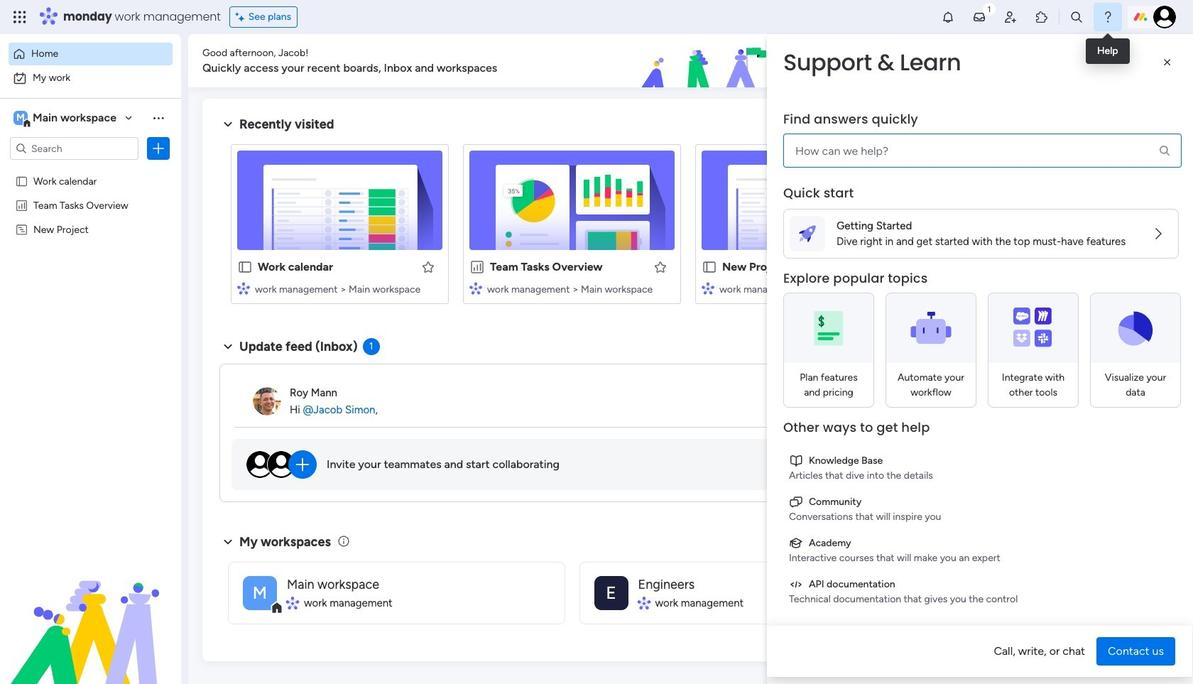 Task type: locate. For each thing, give the bounding box(es) containing it.
extra links container element
[[784, 448, 1179, 612]]

1 horizontal spatial workspace image
[[243, 576, 277, 610]]

close update feed (inbox) image
[[220, 338, 237, 355]]

see plans image
[[236, 9, 248, 25]]

add to favorites image for public dashboard image
[[654, 260, 668, 274]]

1 horizontal spatial public board image
[[702, 259, 718, 275]]

list box
[[0, 166, 181, 433]]

templates image image
[[972, 107, 1159, 205]]

1 vertical spatial lottie animation element
[[0, 541, 181, 684]]

2 horizontal spatial workspace image
[[594, 576, 628, 610]]

1 horizontal spatial lottie animation element
[[557, 34, 956, 88]]

update feed image
[[973, 10, 987, 24]]

link container element
[[789, 453, 1174, 468], [789, 494, 1174, 509], [789, 536, 1174, 551], [789, 577, 1174, 592]]

1 element
[[363, 338, 380, 355]]

2 vertical spatial option
[[0, 168, 181, 171]]

notifications image
[[941, 10, 955, 24]]

0 horizontal spatial add to favorites image
[[421, 260, 435, 274]]

add to favorites image
[[886, 260, 900, 274]]

2 link container element from the top
[[789, 494, 1174, 509]]

option
[[9, 43, 173, 65], [9, 67, 173, 90], [0, 168, 181, 171]]

close recently visited image
[[220, 116, 237, 133]]

lottie animation image
[[557, 34, 956, 88], [0, 541, 181, 684]]

0 horizontal spatial lottie animation image
[[0, 541, 181, 684]]

1 horizontal spatial lottie animation image
[[557, 34, 956, 88]]

1 horizontal spatial add to favorites image
[[654, 260, 668, 274]]

1 public board image from the left
[[237, 259, 253, 275]]

2 add to favorites image from the left
[[654, 260, 668, 274]]

lottie animation image for the left lottie animation element
[[0, 541, 181, 684]]

1 add to favorites image from the left
[[421, 260, 435, 274]]

1 vertical spatial lottie animation image
[[0, 541, 181, 684]]

How can we help? search field
[[784, 134, 1182, 168]]

0 vertical spatial lottie animation image
[[557, 34, 956, 88]]

roy mann image
[[253, 387, 281, 416]]

0 vertical spatial lottie animation element
[[557, 34, 956, 88]]

add to favorites image for 2nd public board icon from the right
[[421, 260, 435, 274]]

4 link container element from the top
[[789, 577, 1174, 592]]

search container element
[[784, 111, 1182, 168]]

add to favorites image
[[421, 260, 435, 274], [654, 260, 668, 274]]

workspace image
[[13, 110, 28, 126], [243, 576, 277, 610], [594, 576, 628, 610]]

public dashboard image
[[15, 198, 28, 212]]

2 public board image from the left
[[702, 259, 718, 275]]

1 image
[[983, 1, 996, 17]]

workspace options image
[[151, 111, 166, 125]]

help image
[[1101, 10, 1115, 24]]

v2 bolt switch image
[[1081, 53, 1090, 69]]

public board image
[[237, 259, 253, 275], [702, 259, 718, 275]]

0 horizontal spatial public board image
[[237, 259, 253, 275]]

lottie animation element
[[557, 34, 956, 88], [0, 541, 181, 684]]

3 link container element from the top
[[789, 536, 1174, 551]]

header element
[[767, 34, 1193, 185]]

monday marketplace image
[[1035, 10, 1049, 24]]



Task type: vqa. For each thing, say whether or not it's contained in the screenshot.
Column Header
no



Task type: describe. For each thing, give the bounding box(es) containing it.
close my workspaces image
[[220, 533, 237, 550]]

0 horizontal spatial lottie animation element
[[0, 541, 181, 684]]

component image
[[237, 282, 250, 294]]

search everything image
[[1070, 10, 1084, 24]]

jacob simon image
[[1154, 6, 1176, 28]]

0 horizontal spatial workspace image
[[13, 110, 28, 126]]

lottie animation image for right lottie animation element
[[557, 34, 956, 88]]

quick search results list box
[[220, 133, 925, 321]]

getting started element
[[959, 339, 1172, 396]]

options image
[[151, 141, 166, 156]]

public board image
[[15, 174, 28, 188]]

invite members image
[[1004, 10, 1018, 24]]

select product image
[[13, 10, 27, 24]]

public dashboard image
[[470, 259, 485, 275]]

1 link container element from the top
[[789, 453, 1174, 468]]

1 vertical spatial option
[[9, 67, 173, 90]]

0 vertical spatial option
[[9, 43, 173, 65]]

workspace selection element
[[13, 109, 119, 128]]

getting started logo image
[[799, 225, 816, 242]]

Search in workspace field
[[30, 140, 119, 157]]

help center element
[[959, 407, 1172, 464]]



